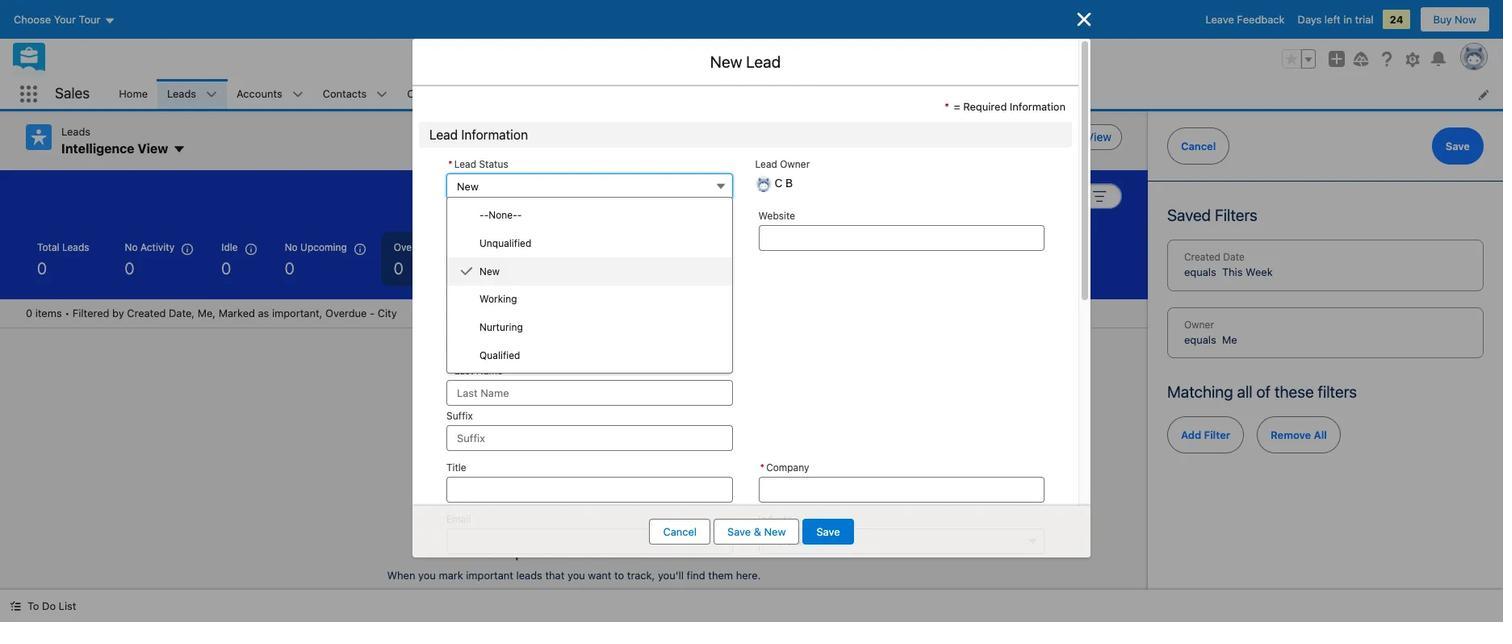 Task type: describe. For each thing, give the bounding box(es) containing it.
remove all button
[[1258, 417, 1341, 454]]

middle
[[447, 319, 477, 332]]

0 inside overdue 0
[[394, 259, 404, 278]]

qualified
[[480, 350, 520, 362]]

text default image
[[460, 265, 473, 278]]

remove
[[1271, 429, 1312, 442]]

Title text field
[[447, 477, 733, 503]]

leads inside no important leads to show when you mark important leads that you want to track, you'll find them here.
[[571, 543, 613, 561]]

you'll
[[658, 569, 684, 582]]

lead information
[[430, 127, 528, 142]]

new inside option
[[480, 265, 500, 277]]

track,
[[627, 569, 655, 582]]

unqualified
[[480, 237, 532, 249]]

matching
[[1168, 383, 1234, 401]]

last
[[454, 365, 474, 377]]

items
[[35, 307, 62, 320]]

add filter
[[1182, 429, 1231, 442]]

suffix
[[447, 410, 473, 422]]

Email text field
[[447, 529, 733, 554]]

save & new button
[[714, 519, 800, 545]]

* name
[[448, 210, 483, 222]]

important
[[498, 543, 567, 561]]

lead owner
[[756, 158, 810, 170]]

title
[[447, 462, 467, 474]]

accounts
[[237, 87, 282, 100]]

* last name
[[448, 365, 503, 377]]

nurturing
[[480, 322, 523, 334]]

no for upcoming
[[285, 242, 298, 254]]

no activity
[[125, 242, 175, 254]]

contacts
[[323, 87, 367, 100]]

Middle Name text field
[[447, 335, 733, 361]]

* lead status
[[448, 158, 509, 170]]

due today 0
[[468, 242, 517, 278]]

remove all
[[1271, 429, 1328, 442]]

intelligence
[[61, 141, 135, 155]]

find
[[687, 569, 706, 582]]

name for middle name
[[480, 319, 507, 332]]

leads link
[[158, 79, 206, 109]]

contacts list item
[[313, 79, 398, 109]]

list containing home
[[109, 79, 1504, 109]]

in
[[1344, 13, 1353, 26]]

as
[[258, 307, 269, 320]]

- up the unqualified at the top of page
[[518, 209, 522, 221]]

owner inside owner equals me
[[1185, 319, 1215, 331]]

lead view settings image
[[918, 124, 962, 150]]

key performance indicators group
[[0, 232, 1148, 300]]

date,
[[169, 307, 195, 320]]

total leads 0
[[37, 242, 89, 278]]

left
[[1325, 13, 1341, 26]]

text default image
[[10, 601, 21, 612]]

0 down no upcoming
[[285, 259, 294, 278]]

inverse image
[[1075, 10, 1094, 29]]

equals inside created date equals this week
[[1185, 266, 1217, 279]]

working
[[480, 293, 517, 306]]

0 left items
[[26, 307, 32, 320]]

activity
[[140, 242, 175, 254]]

--none--
[[480, 209, 522, 221]]

upcoming
[[300, 242, 347, 254]]

none-
[[489, 209, 518, 221]]

leads inside total leads 0
[[62, 242, 89, 254]]

new lead
[[711, 52, 781, 71]]

to do list
[[27, 600, 76, 613]]

city
[[378, 307, 397, 320]]

leave feedback
[[1206, 13, 1285, 26]]

1 vertical spatial to
[[615, 569, 624, 582]]

add filter button
[[1168, 417, 1245, 454]]

when
[[387, 569, 416, 582]]

&
[[754, 526, 762, 539]]

list view button
[[1055, 124, 1123, 150]]

filters
[[1318, 383, 1358, 401]]

* = required information
[[945, 100, 1066, 113]]

feedback
[[1238, 13, 1285, 26]]

- right * name
[[484, 209, 489, 221]]

* for * last name
[[448, 365, 453, 377]]

important,
[[272, 307, 323, 320]]

1 horizontal spatial cancel button
[[1168, 128, 1230, 165]]

this
[[1223, 266, 1243, 279]]

save for the top the save button
[[1446, 140, 1471, 153]]

filters
[[1215, 206, 1258, 225]]

list box containing --none--
[[447, 197, 733, 374]]

total
[[37, 242, 59, 254]]

home
[[119, 87, 148, 100]]

leads list item
[[158, 79, 227, 109]]

days left in trial
[[1298, 13, 1374, 26]]

add
[[1182, 429, 1202, 442]]

owner equals me
[[1185, 319, 1238, 346]]

buy
[[1434, 13, 1453, 26]]

name for first name
[[469, 274, 496, 286]]

first
[[447, 274, 467, 286]]

industry
[[759, 513, 796, 525]]

1 vertical spatial group
[[1045, 183, 1123, 209]]

1 vertical spatial cancel
[[663, 526, 697, 539]]

leads inside list item
[[167, 87, 196, 100]]

date
[[1224, 251, 1245, 263]]

company
[[767, 462, 810, 474]]

leave feedback link
[[1206, 13, 1285, 26]]

view for list view
[[1087, 130, 1112, 144]]

0 horizontal spatial cancel button
[[650, 519, 711, 545]]

email
[[447, 513, 471, 525]]

contacts link
[[313, 79, 377, 109]]

of
[[1257, 383, 1271, 401]]

2 you from the left
[[568, 569, 585, 582]]

no important leads to show when you mark important leads that you want to track, you'll find them here.
[[387, 543, 761, 582]]

salutation
[[447, 229, 492, 241]]

do
[[42, 600, 56, 613]]

- left city
[[370, 307, 375, 320]]



Task type: locate. For each thing, give the bounding box(es) containing it.
list
[[109, 79, 1504, 109]]

0 vertical spatial information
[[1010, 100, 1066, 113]]

0 vertical spatial cancel
[[1182, 140, 1217, 153]]

no left upcoming
[[285, 242, 298, 254]]

all
[[1238, 383, 1253, 401]]

days
[[1298, 13, 1322, 26]]

1 horizontal spatial you
[[568, 569, 585, 582]]

0 items • filtered by created date, me, marked as important, overdue - city
[[26, 307, 397, 320]]

0 horizontal spatial view
[[138, 141, 168, 155]]

matching all of these filters
[[1168, 383, 1358, 401]]

2 horizontal spatial save
[[1446, 140, 1471, 153]]

1 horizontal spatial group
[[1283, 49, 1316, 69]]

opportunities
[[407, 87, 474, 100]]

1 you from the left
[[418, 569, 436, 582]]

0 vertical spatial owner
[[780, 158, 810, 170]]

equals
[[1185, 266, 1217, 279], [1185, 333, 1217, 346]]

buy now button
[[1420, 6, 1491, 32]]

1 vertical spatial save button
[[803, 519, 854, 545]]

to
[[617, 543, 631, 561], [615, 569, 624, 582]]

0 horizontal spatial save
[[728, 526, 751, 539]]

0 horizontal spatial overdue
[[325, 307, 367, 320]]

you left mark
[[418, 569, 436, 582]]

1 horizontal spatial save
[[817, 526, 840, 539]]

intelligence view
[[61, 141, 168, 155]]

* left "company"
[[760, 462, 765, 474]]

save for leftmost the save button
[[817, 526, 840, 539]]

0 vertical spatial save button
[[1433, 128, 1484, 165]]

cancel up show
[[663, 526, 697, 539]]

information up list view group
[[1010, 100, 1066, 113]]

name for * name
[[455, 210, 483, 222]]

1 vertical spatial information
[[462, 127, 528, 142]]

to do list button
[[0, 590, 86, 623]]

middle name
[[447, 319, 507, 332]]

1 horizontal spatial owner
[[1185, 319, 1215, 331]]

leads right total
[[62, 242, 89, 254]]

1 horizontal spatial no
[[285, 242, 298, 254]]

by
[[112, 307, 124, 320]]

now
[[1455, 13, 1477, 26]]

week
[[1246, 266, 1273, 279]]

1 vertical spatial owner
[[1185, 319, 1215, 331]]

leads
[[517, 569, 543, 582]]

0 vertical spatial cancel button
[[1168, 128, 1230, 165]]

Last Name text field
[[447, 380, 733, 406]]

0 horizontal spatial cancel
[[663, 526, 697, 539]]

no up important
[[474, 543, 494, 561]]

cancel button
[[1168, 128, 1230, 165], [650, 519, 711, 545]]

1 horizontal spatial created
[[1185, 251, 1221, 263]]

status
[[479, 158, 509, 170]]

opportunities link
[[398, 79, 484, 109]]

no for important
[[474, 543, 494, 561]]

name down the qualified
[[477, 365, 503, 377]]

due
[[468, 242, 486, 254]]

0 vertical spatial to
[[617, 543, 631, 561]]

opportunities list item
[[398, 79, 505, 109]]

* for * company
[[760, 462, 765, 474]]

list item
[[589, 79, 656, 109]]

list inside group
[[1065, 130, 1084, 144]]

1 horizontal spatial overdue
[[394, 242, 433, 254]]

that
[[546, 569, 565, 582]]

0 down total
[[37, 259, 47, 278]]

equals left this
[[1185, 266, 1217, 279]]

0 right first
[[468, 259, 478, 278]]

2 equals from the top
[[1185, 333, 1217, 346]]

1 horizontal spatial view
[[1087, 130, 1112, 144]]

show
[[635, 543, 675, 561]]

home link
[[109, 79, 158, 109]]

buy now
[[1434, 13, 1477, 26]]

created inside created date equals this week
[[1185, 251, 1221, 263]]

them
[[709, 569, 733, 582]]

•
[[65, 307, 70, 320]]

-
[[480, 209, 484, 221], [484, 209, 489, 221], [518, 209, 522, 221], [370, 307, 375, 320]]

* company
[[760, 462, 810, 474]]

1 horizontal spatial cancel
[[1182, 140, 1217, 153]]

sales
[[55, 85, 90, 102]]

2 horizontal spatial no
[[474, 543, 494, 561]]

list view group
[[918, 124, 1123, 150]]

filter
[[1205, 429, 1231, 442]]

24
[[1390, 13, 1404, 26]]

owner down created date equals this week on the top right of page
[[1185, 319, 1215, 331]]

saved
[[1168, 206, 1212, 225]]

name
[[455, 210, 483, 222], [469, 274, 496, 286], [480, 319, 507, 332], [477, 365, 503, 377]]

no inside no important leads to show when you mark important leads that you want to track, you'll find them here.
[[474, 543, 494, 561]]

no for activity
[[125, 242, 138, 254]]

new option
[[447, 257, 732, 286]]

idle
[[221, 242, 238, 254]]

me
[[1223, 333, 1238, 346]]

0 vertical spatial created
[[1185, 251, 1221, 263]]

lead
[[747, 52, 781, 71], [430, 127, 458, 142], [454, 158, 477, 170], [756, 158, 778, 170]]

0 vertical spatial list
[[1065, 130, 1084, 144]]

0 horizontal spatial save button
[[803, 519, 854, 545]]

0 horizontal spatial list
[[59, 600, 76, 613]]

Website text field
[[759, 225, 1045, 251]]

* for * = required information
[[945, 100, 950, 113]]

view for intelligence view
[[138, 141, 168, 155]]

First Name text field
[[447, 290, 733, 315]]

* left last
[[448, 365, 453, 377]]

0 horizontal spatial information
[[462, 127, 528, 142]]

1 horizontal spatial save button
[[1433, 128, 1484, 165]]

0 up city
[[394, 259, 404, 278]]

0 inside total leads 0
[[37, 259, 47, 278]]

to
[[27, 600, 39, 613]]

new
[[711, 52, 743, 71], [457, 180, 479, 193], [480, 265, 500, 277], [764, 526, 786, 539]]

None text field
[[759, 477, 1045, 503]]

cancel up saved
[[1182, 140, 1217, 153]]

* up "salutation"
[[448, 210, 453, 222]]

1 vertical spatial overdue
[[325, 307, 367, 320]]

0 horizontal spatial no
[[125, 242, 138, 254]]

name down working
[[480, 319, 507, 332]]

1 vertical spatial created
[[127, 307, 166, 320]]

to up track,
[[617, 543, 631, 561]]

- left none-
[[480, 209, 484, 221]]

equals left the me on the bottom of page
[[1185, 333, 1217, 346]]

owner up website on the top of the page
[[780, 158, 810, 170]]

website
[[759, 210, 796, 222]]

here.
[[736, 569, 761, 582]]

leads up intelligence
[[61, 125, 91, 138]]

leads
[[167, 87, 196, 100], [61, 125, 91, 138], [62, 242, 89, 254], [571, 543, 613, 561]]

list view
[[1065, 130, 1112, 144]]

0 down idle
[[221, 259, 231, 278]]

0 horizontal spatial created
[[127, 307, 166, 320]]

no left activity
[[125, 242, 138, 254]]

list down "* = required information"
[[1065, 130, 1084, 144]]

0 items • filtered by created date, me, marked as important, overdue - city status
[[26, 307, 397, 320]]

marked
[[219, 307, 255, 320]]

cancel button up you'll
[[650, 519, 711, 545]]

leave
[[1206, 13, 1235, 26]]

you
[[418, 569, 436, 582], [568, 569, 585, 582]]

1 vertical spatial cancel button
[[650, 519, 711, 545]]

group
[[1283, 49, 1316, 69], [1045, 183, 1123, 209]]

mark
[[439, 569, 463, 582]]

created left date
[[1185, 251, 1221, 263]]

* down lead information
[[448, 158, 453, 170]]

group down the list view button
[[1045, 183, 1123, 209]]

list right do
[[59, 600, 76, 613]]

accounts list item
[[227, 79, 313, 109]]

no upcoming
[[285, 242, 347, 254]]

all
[[1315, 429, 1328, 442]]

save & new
[[728, 526, 786, 539]]

1 vertical spatial equals
[[1185, 333, 1217, 346]]

view inside button
[[1087, 130, 1112, 144]]

overdue
[[394, 242, 433, 254], [325, 307, 367, 320]]

overdue inside the key performance indicators group
[[394, 242, 433, 254]]

want
[[588, 569, 612, 582]]

you right 'that'
[[568, 569, 585, 582]]

leads right home
[[167, 87, 196, 100]]

to right want
[[615, 569, 624, 582]]

first name
[[447, 274, 496, 286]]

1 horizontal spatial list
[[1065, 130, 1084, 144]]

* for * lead status
[[448, 158, 453, 170]]

name up "salutation"
[[455, 210, 483, 222]]

0 horizontal spatial group
[[1045, 183, 1123, 209]]

group down the days
[[1283, 49, 1316, 69]]

owner
[[780, 158, 810, 170], [1185, 319, 1215, 331]]

* left =
[[945, 100, 950, 113]]

created right by at the left
[[127, 307, 166, 320]]

trial
[[1356, 13, 1374, 26]]

filtered
[[73, 307, 109, 320]]

0 horizontal spatial owner
[[780, 158, 810, 170]]

Lead Status, New button
[[447, 173, 733, 199]]

cancel button up saved
[[1168, 128, 1230, 165]]

0 inside due today 0
[[468, 259, 478, 278]]

me,
[[198, 307, 216, 320]]

leads up want
[[571, 543, 613, 561]]

information up 'status'
[[462, 127, 528, 142]]

save button
[[1433, 128, 1484, 165], [803, 519, 854, 545]]

0 vertical spatial equals
[[1185, 266, 1217, 279]]

1 horizontal spatial information
[[1010, 100, 1066, 113]]

save for save & new
[[728, 526, 751, 539]]

0 down no activity
[[125, 259, 134, 278]]

overdue 0
[[394, 242, 433, 278]]

0 vertical spatial overdue
[[394, 242, 433, 254]]

1 vertical spatial list
[[59, 600, 76, 613]]

equals inside owner equals me
[[1185, 333, 1217, 346]]

*
[[945, 100, 950, 113], [448, 158, 453, 170], [448, 210, 453, 222], [448, 365, 453, 377], [760, 462, 765, 474]]

list box
[[447, 197, 733, 374]]

name up working
[[469, 274, 496, 286]]

* for * name
[[448, 210, 453, 222]]

Suffix text field
[[447, 425, 733, 451]]

0 vertical spatial group
[[1283, 49, 1316, 69]]

cancel
[[1182, 140, 1217, 153], [663, 526, 697, 539]]

saved filters
[[1168, 206, 1258, 225]]

today
[[489, 242, 517, 254]]

1 equals from the top
[[1185, 266, 1217, 279]]

view
[[1087, 130, 1112, 144], [138, 141, 168, 155]]

0 horizontal spatial you
[[418, 569, 436, 582]]



Task type: vqa. For each thing, say whether or not it's contained in the screenshot.
'No Activity'
yes



